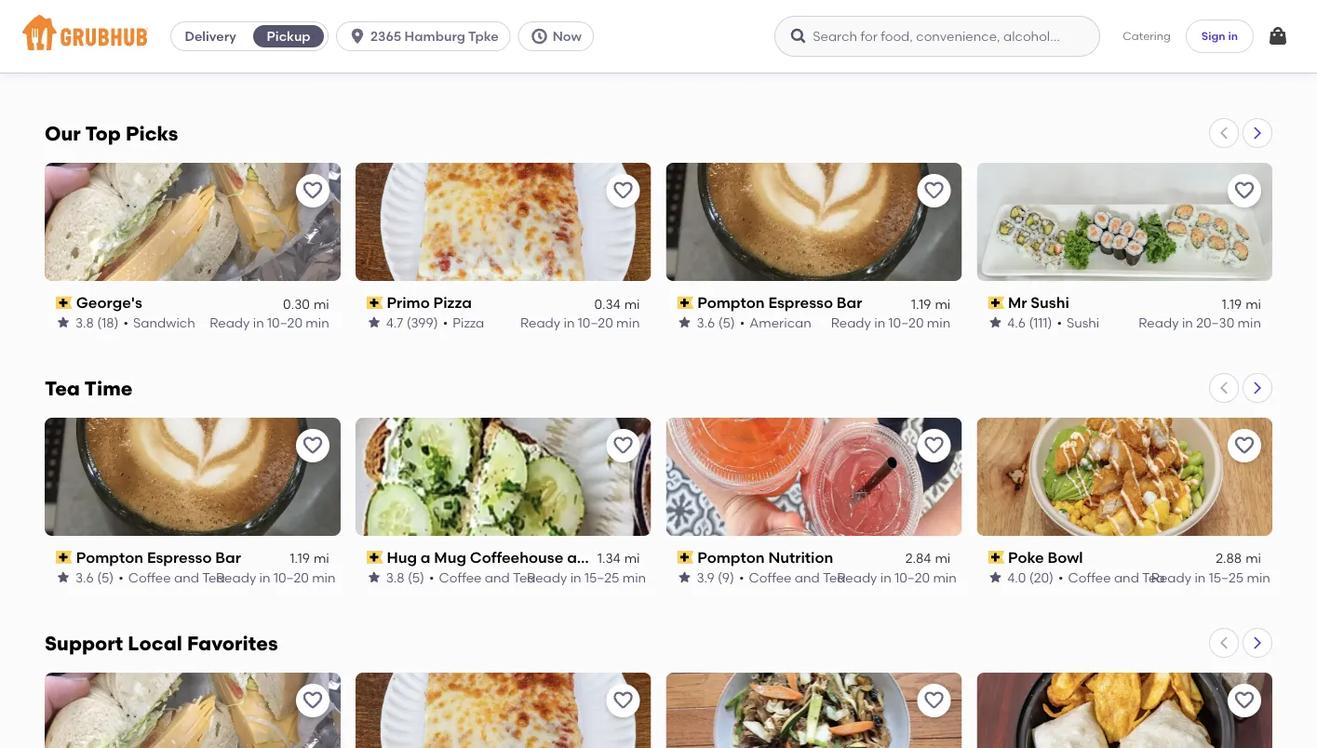 Task type: locate. For each thing, give the bounding box(es) containing it.
0 horizontal spatial espresso
[[147, 549, 212, 567]]

2.84
[[906, 551, 931, 567]]

2 15–25 from the left
[[1209, 570, 1244, 586]]

3.8 down hug
[[386, 570, 405, 586]]

1 svg image from the left
[[530, 27, 549, 46]]

• up support
[[118, 570, 124, 586]]

subscription pass image left "mr"
[[988, 296, 1004, 309]]

caret left icon image
[[1217, 126, 1232, 141], [1217, 381, 1232, 396], [1217, 636, 1232, 651]]

star icon image left 4.0
[[988, 570, 1003, 585]]

(5)
[[718, 315, 735, 331], [97, 570, 114, 586], [408, 570, 425, 586]]

caret left icon image for favorites
[[1217, 636, 1232, 651]]

3.6 (5) left • american
[[697, 315, 735, 331]]

tea
[[45, 377, 80, 401], [202, 570, 225, 586], [513, 570, 536, 586], [823, 570, 846, 586], [1142, 570, 1165, 586]]

2 subscription pass image from the left
[[677, 551, 694, 564]]

1 vertical spatial pompton espresso bar
[[76, 549, 241, 567]]

subscription pass image left hug
[[367, 551, 383, 564]]

1 vertical spatial 3.8
[[386, 570, 405, 586]]

3 coffee from the left
[[749, 570, 792, 586]]

picks
[[126, 122, 178, 146]]

3.8 left (18)
[[75, 315, 94, 331]]

0 horizontal spatial svg image
[[348, 27, 367, 46]]

1 vertical spatial george's logo image
[[45, 673, 341, 748]]

1 horizontal spatial ready in 15–25 min
[[1151, 570, 1271, 586]]

poke
[[1008, 549, 1044, 567]]

min for subscription pass icon corresponding to coffee's pompton espresso bar logo
[[312, 570, 336, 586]]

american
[[750, 315, 812, 331]]

subscription pass image right ceramics
[[677, 551, 694, 564]]

pizza down primo pizza
[[453, 315, 484, 331]]

0 vertical spatial pompton espresso bar logo image
[[666, 163, 962, 281]]

bar
[[837, 294, 863, 312], [215, 549, 241, 567]]

2 • coffee and tea from the left
[[429, 570, 536, 586]]

4.7
[[386, 315, 403, 331]]

1.19 mi
[[911, 296, 951, 312], [1222, 296, 1261, 312], [290, 551, 329, 567]]

3.6
[[697, 315, 715, 331], [75, 570, 94, 586]]

0 horizontal spatial pompton espresso bar logo image
[[45, 418, 341, 536]]

primo
[[387, 294, 430, 312]]

0 vertical spatial 3.6 (5)
[[697, 315, 735, 331]]

• left american
[[740, 315, 745, 331]]

0 horizontal spatial ready in 15–25 min
[[527, 570, 646, 586]]

hug a mug coffeehouse and ceramics studio llc
[[387, 549, 754, 567]]

2 horizontal spatial (5)
[[718, 315, 735, 331]]

subscription pass image
[[367, 551, 383, 564], [677, 551, 694, 564]]

pompton espresso bar logo image
[[666, 163, 962, 281], [45, 418, 341, 536]]

• for subscription pass image related to hug a mug coffeehouse and ceramics studio llc
[[429, 570, 434, 586]]

in for 2nd george's logo from the bottom of the page
[[253, 315, 264, 331]]

15–25 down 1.34
[[585, 570, 619, 586]]

(5) down the a
[[408, 570, 425, 586]]

mi up ready in 20–30 min at the right top
[[1246, 296, 1261, 312]]

subscription pass image for american's pompton espresso bar logo
[[677, 296, 694, 309]]

1 vertical spatial pizza
[[453, 315, 484, 331]]

star icon image left 3.8 (5)
[[367, 570, 381, 585]]

save this restaurant image for primo pizza
[[612, 180, 634, 202]]

1 horizontal spatial pompton espresso bar
[[697, 294, 863, 312]]

3.8 for hug a mug coffeehouse and ceramics studio llc
[[386, 570, 405, 586]]

0 vertical spatial george's logo image
[[45, 163, 341, 281]]

3.8 (5)
[[386, 570, 425, 586]]

pompton espresso bar for coffee
[[76, 549, 241, 567]]

subscription pass image for mr sushi logo
[[988, 296, 1004, 309]]

4.0 (20)
[[1008, 570, 1054, 586]]

15–25 for hug a mug coffeehouse and ceramics studio llc
[[585, 570, 619, 586]]

• for subscription pass icon for mr sushi logo
[[1057, 315, 1062, 331]]

and
[[567, 549, 596, 567], [174, 570, 199, 586], [485, 570, 510, 586], [795, 570, 820, 586], [1114, 570, 1139, 586]]

save this restaurant button
[[296, 174, 329, 208], [607, 174, 640, 208], [917, 174, 951, 208], [1228, 174, 1261, 208], [296, 429, 329, 463], [607, 429, 640, 463], [917, 429, 951, 463], [1228, 429, 1261, 463], [296, 684, 329, 718], [607, 684, 640, 718], [917, 684, 951, 718], [1228, 684, 1261, 718]]

min
[[306, 315, 329, 331], [616, 315, 640, 331], [927, 315, 951, 331], [1238, 315, 1261, 331], [312, 570, 336, 586], [623, 570, 646, 586], [933, 570, 957, 586], [1247, 570, 1271, 586]]

support local favorites
[[45, 632, 278, 656]]

1.19 mi left "mr"
[[911, 296, 951, 312]]

pompton espresso bar up american
[[697, 294, 863, 312]]

svg image
[[530, 27, 549, 46], [790, 27, 808, 46]]

espresso for coffee
[[147, 549, 212, 567]]

3.6 for • american
[[697, 315, 715, 331]]

1 horizontal spatial svg image
[[790, 27, 808, 46]]

in for pompton nutrition logo at the bottom right of the page
[[881, 570, 892, 586]]

0 vertical spatial bar
[[837, 294, 863, 312]]

3.6 left • american
[[697, 315, 715, 331]]

star icon image
[[56, 315, 71, 330], [367, 315, 381, 330], [677, 315, 692, 330], [988, 315, 1003, 330], [56, 570, 71, 585], [367, 570, 381, 585], [677, 570, 692, 585], [988, 570, 1003, 585]]

ready in 15–25 min
[[527, 570, 646, 586], [1151, 570, 1271, 586]]

0 vertical spatial espresso
[[768, 294, 833, 312]]

• coffee and tea down nutrition
[[739, 570, 846, 586]]

3.9 (9)
[[697, 570, 735, 586]]

• coffee and tea for nutrition
[[739, 570, 846, 586]]

0 vertical spatial pompton espresso bar
[[697, 294, 863, 312]]

star icon image for american's pompton espresso bar logo's subscription pass icon
[[677, 315, 692, 330]]

1.19 mi for • coffee and tea
[[290, 551, 329, 567]]

subscription pass image
[[56, 296, 72, 309], [367, 296, 383, 309], [677, 296, 694, 309], [988, 296, 1004, 309], [56, 551, 72, 564], [988, 551, 1004, 564]]

0 vertical spatial caret left icon image
[[1217, 126, 1232, 141]]

svg image inside 2365 hamburg tpke button
[[348, 27, 367, 46]]

ceramics
[[600, 549, 671, 567]]

and down coffeehouse
[[485, 570, 510, 586]]

poke bowl logo image
[[977, 418, 1273, 536]]

(5) left • american
[[718, 315, 735, 331]]

0 horizontal spatial svg image
[[530, 27, 549, 46]]

1 horizontal spatial pompton espresso bar logo image
[[666, 163, 962, 281]]

pizza for primo pizza
[[433, 294, 472, 312]]

1 horizontal spatial svg image
[[1267, 25, 1289, 47]]

coffee
[[128, 570, 171, 586], [439, 570, 482, 586], [749, 570, 792, 586], [1068, 570, 1111, 586]]

sushi
[[1031, 294, 1070, 312], [1067, 315, 1100, 331]]

catering button
[[1110, 15, 1184, 57]]

1 15–25 from the left
[[585, 570, 619, 586]]

0 vertical spatial caret right icon image
[[1250, 126, 1265, 141]]

star icon image left 4.7
[[367, 315, 381, 330]]

in
[[1228, 29, 1238, 43], [253, 315, 264, 331], [564, 315, 575, 331], [874, 315, 886, 331], [1182, 315, 1193, 331], [259, 570, 270, 586], [570, 570, 581, 586], [881, 570, 892, 586], [1195, 570, 1206, 586]]

1 vertical spatial caret right icon image
[[1250, 381, 1265, 396]]

1 ready in 15–25 min from the left
[[527, 570, 646, 586]]

0 horizontal spatial subscription pass image
[[367, 551, 383, 564]]

• coffee and tea
[[118, 570, 225, 586], [429, 570, 536, 586], [739, 570, 846, 586], [1059, 570, 1165, 586]]

2 george's logo image from the top
[[45, 673, 341, 748]]

2 horizontal spatial 1.19 mi
[[1222, 296, 1261, 312]]

svg image
[[1267, 25, 1289, 47], [348, 27, 367, 46]]

0 horizontal spatial 3.8
[[75, 315, 94, 331]]

3 caret left icon image from the top
[[1217, 636, 1232, 651]]

min right 20–30
[[1238, 315, 1261, 331]]

3 • coffee and tea from the left
[[739, 570, 846, 586]]

• right (20)
[[1059, 570, 1064, 586]]

ready in 15–25 min for a
[[527, 570, 646, 586]]

• for subscription pass icon corresponding to coffee's pompton espresso bar logo
[[118, 570, 124, 586]]

ready in 15–25 min down hug a mug coffeehouse and ceramics studio llc
[[527, 570, 646, 586]]

4.6 (111)
[[1008, 315, 1052, 331]]

tea for poke bowl
[[1142, 570, 1165, 586]]

1 vertical spatial primo pizza logo image
[[355, 673, 651, 748]]

1 vertical spatial espresso
[[147, 549, 212, 567]]

2.84 mi
[[906, 551, 951, 567]]

and for hug a mug coffeehouse and ceramics studio llc
[[485, 570, 510, 586]]

3.6 up support
[[75, 570, 94, 586]]

mr sushi
[[1008, 294, 1070, 312]]

pizza for • pizza
[[453, 315, 484, 331]]

coffee up local
[[128, 570, 171, 586]]

1 horizontal spatial 3.8
[[386, 570, 405, 586]]

sign in
[[1202, 29, 1238, 43]]

0 horizontal spatial 15–25
[[585, 570, 619, 586]]

sushi up (111)
[[1031, 294, 1070, 312]]

• coffee and tea down mug
[[429, 570, 536, 586]]

0 horizontal spatial pompton espresso bar
[[76, 549, 241, 567]]

espresso
[[768, 294, 833, 312], [147, 549, 212, 567]]

3.9
[[697, 570, 715, 586]]

and right (20)
[[1114, 570, 1139, 586]]

save this restaurant image for mr sushi
[[1234, 180, 1256, 202]]

min left 3.8 (5)
[[312, 570, 336, 586]]

1 horizontal spatial 3.6
[[697, 315, 715, 331]]

coffee down bowl
[[1068, 570, 1111, 586]]

1 primo pizza logo image from the top
[[355, 163, 651, 281]]

• right (9)
[[739, 570, 744, 586]]

in for poke bowl logo
[[1195, 570, 1206, 586]]

4 coffee from the left
[[1068, 570, 1111, 586]]

• coffee and tea for bowl
[[1059, 570, 1165, 586]]

subscription pass image right 0.34 mi
[[677, 296, 694, 309]]

and up support local favorites
[[174, 570, 199, 586]]

3.6 (5) for • coffee and tea
[[75, 570, 114, 586]]

sushi right (111)
[[1067, 315, 1100, 331]]

1 caret left icon image from the top
[[1217, 126, 1232, 141]]

3.6 (5)
[[697, 315, 735, 331], [75, 570, 114, 586]]

subscription pass image left the poke
[[988, 551, 1004, 564]]

1 vertical spatial pompton espresso bar logo image
[[45, 418, 341, 536]]

george's logo image
[[45, 163, 341, 281], [45, 673, 341, 748]]

• sushi
[[1057, 315, 1100, 331]]

1 coffee from the left
[[128, 570, 171, 586]]

ready in 15–25 min down 2.88 at the bottom
[[1151, 570, 1271, 586]]

1 vertical spatial 3.6 (5)
[[75, 570, 114, 586]]

caret right icon image for favorites
[[1250, 636, 1265, 651]]

subscription pass image up support
[[56, 551, 72, 564]]

3.6 (5) up support
[[75, 570, 114, 586]]

pompton up (9)
[[697, 549, 765, 567]]

1 horizontal spatial 1.19 mi
[[911, 296, 951, 312]]

1 horizontal spatial espresso
[[768, 294, 833, 312]]

1.19
[[911, 296, 931, 312], [1222, 296, 1242, 312], [290, 551, 310, 567]]

save this restaurant image
[[612, 180, 634, 202], [1234, 180, 1256, 202], [612, 435, 634, 457], [923, 435, 945, 457], [612, 690, 634, 712], [1234, 690, 1256, 712]]

star icon image up support
[[56, 570, 71, 585]]

delivery
[[185, 28, 236, 44]]

• down the a
[[429, 570, 434, 586]]

and down nutrition
[[795, 570, 820, 586]]

in inside button
[[1228, 29, 1238, 43]]

2 ready in 15–25 min from the left
[[1151, 570, 1271, 586]]

pompton nutrition
[[697, 549, 833, 567]]

pickup button
[[250, 21, 328, 51]]

1.34 mi
[[598, 551, 640, 567]]

• for pompton nutrition's subscription pass image
[[739, 570, 744, 586]]

1 horizontal spatial 1.19
[[911, 296, 931, 312]]

star icon image left 3.8 (18) on the left top
[[56, 315, 71, 330]]

pompton
[[697, 294, 765, 312], [76, 549, 143, 567], [697, 549, 765, 567]]

• right (399)
[[443, 315, 448, 331]]

• for american's pompton espresso bar logo's subscription pass icon
[[740, 315, 745, 331]]

coffee for bowl
[[1068, 570, 1111, 586]]

2 vertical spatial caret left icon image
[[1217, 636, 1232, 651]]

pizza
[[433, 294, 472, 312], [453, 315, 484, 331]]

espresso up support local favorites
[[147, 549, 212, 567]]

2 coffee from the left
[[439, 570, 482, 586]]

bar for • coffee and tea
[[215, 549, 241, 567]]

hug
[[387, 549, 417, 567]]

3.8
[[75, 315, 94, 331], [386, 570, 405, 586]]

•
[[123, 315, 128, 331], [443, 315, 448, 331], [740, 315, 745, 331], [1057, 315, 1062, 331], [118, 570, 124, 586], [429, 570, 434, 586], [739, 570, 744, 586], [1059, 570, 1064, 586]]

primo pizza logo image
[[355, 163, 651, 281], [355, 673, 651, 748]]

(9)
[[718, 570, 735, 586]]

1 caret right icon image from the top
[[1250, 126, 1265, 141]]

pompton espresso bar up support local favorites
[[76, 549, 241, 567]]

0 vertical spatial sushi
[[1031, 294, 1070, 312]]

min down ceramics
[[623, 570, 646, 586]]

subscription pass image left primo
[[367, 296, 383, 309]]

pompton up • american
[[697, 294, 765, 312]]

0.30
[[283, 296, 310, 312]]

0 horizontal spatial 1.19 mi
[[290, 551, 329, 567]]

coffee down pompton nutrition
[[749, 570, 792, 586]]

15–25 down 2.88 at the bottom
[[1209, 570, 1244, 586]]

min down 0.30 mi at the left top
[[306, 315, 329, 331]]

1.19 mi up 20–30
[[1222, 296, 1261, 312]]

2365 hamburg tpke button
[[336, 21, 518, 51]]

10–20 for subscription pass icon corresponding to coffee's pompton espresso bar logo
[[274, 570, 309, 586]]

4 • coffee and tea from the left
[[1059, 570, 1165, 586]]

1 horizontal spatial 15–25
[[1209, 570, 1244, 586]]

tea for pompton espresso bar
[[202, 570, 225, 586]]

• coffee and tea up support local favorites
[[118, 570, 225, 586]]

10–20
[[267, 315, 303, 331], [578, 315, 613, 331], [889, 315, 924, 331], [274, 570, 309, 586], [895, 570, 930, 586]]

in for american's pompton espresso bar logo
[[874, 315, 886, 331]]

mi right 0.30
[[314, 296, 329, 312]]

• sandwich
[[123, 315, 195, 331]]

1 vertical spatial sushi
[[1067, 315, 1100, 331]]

save this restaurant image
[[301, 180, 324, 202], [923, 180, 945, 202], [301, 435, 324, 457], [1234, 435, 1256, 457], [301, 690, 324, 712], [923, 690, 945, 712]]

1 vertical spatial caret left icon image
[[1217, 381, 1232, 396]]

0 horizontal spatial 1.19
[[290, 551, 310, 567]]

svg image right the 'sign in' button
[[1267, 25, 1289, 47]]

ready in 15–25 min for bowl
[[1151, 570, 1271, 586]]

sign in button
[[1186, 20, 1254, 53]]

sushi for • sushi
[[1067, 315, 1100, 331]]

(20)
[[1029, 570, 1054, 586]]

3 caret right icon image from the top
[[1250, 636, 1265, 651]]

10–20 for pompton nutrition's subscription pass image
[[895, 570, 930, 586]]

primo pizza
[[387, 294, 472, 312]]

min down 0.34 mi
[[616, 315, 640, 331]]

mi
[[314, 296, 329, 312], [624, 296, 640, 312], [935, 296, 951, 312], [1246, 296, 1261, 312], [314, 551, 329, 567], [624, 551, 640, 567], [935, 551, 951, 567], [1246, 551, 1261, 567]]

star icon image left 4.6
[[988, 315, 1003, 330]]

min left 4.6
[[927, 315, 951, 331]]

1.19 for • sushi
[[1222, 296, 1242, 312]]

min down '2.88 mi'
[[1247, 570, 1271, 586]]

1.19 mi left hug
[[290, 551, 329, 567]]

0 horizontal spatial 3.6 (5)
[[75, 570, 114, 586]]

star icon image left 3.9
[[677, 570, 692, 585]]

15–25
[[585, 570, 619, 586], [1209, 570, 1244, 586]]

subscription pass image for coffee's pompton espresso bar logo
[[56, 551, 72, 564]]

caret right icon image
[[1250, 126, 1265, 141], [1250, 381, 1265, 396], [1250, 636, 1265, 651]]

star icon image left • american
[[677, 315, 692, 330]]

0 vertical spatial pizza
[[433, 294, 472, 312]]

2 horizontal spatial 1.19
[[1222, 296, 1242, 312]]

min for pompton nutrition's subscription pass image
[[933, 570, 957, 586]]

poke bowl
[[1008, 549, 1083, 567]]

pompton espresso bar logo image for american
[[666, 163, 962, 281]]

1 horizontal spatial 3.6 (5)
[[697, 315, 735, 331]]

2.88 mi
[[1216, 551, 1261, 567]]

and for pompton nutrition
[[795, 570, 820, 586]]

subscription pass image left the george's on the left top of page
[[56, 296, 72, 309]]

1 subscription pass image from the left
[[367, 551, 383, 564]]

coffee down mug
[[439, 570, 482, 586]]

1 • coffee and tea from the left
[[118, 570, 225, 586]]

mi right 1.34
[[624, 551, 640, 567]]

1 horizontal spatial subscription pass image
[[677, 551, 694, 564]]

(111)
[[1029, 315, 1052, 331]]

min down 2.84 mi
[[933, 570, 957, 586]]

1 horizontal spatial bar
[[837, 294, 863, 312]]

pizza up • pizza
[[433, 294, 472, 312]]

• right (111)
[[1057, 315, 1062, 331]]

• right (18)
[[123, 315, 128, 331]]

3.6 (5) for • american
[[697, 315, 735, 331]]

now button
[[518, 21, 601, 51]]

• coffee and tea for espresso
[[118, 570, 225, 586]]

a
[[421, 549, 431, 567]]

0 vertical spatial 3.6
[[697, 315, 715, 331]]

0 vertical spatial 3.8
[[75, 315, 94, 331]]

2 vertical spatial caret right icon image
[[1250, 636, 1265, 651]]

pompton espresso bar logo image for coffee
[[45, 418, 341, 536]]

1.19 for • american
[[911, 296, 931, 312]]

coffee for a
[[439, 570, 482, 586]]

3.8 (18)
[[75, 315, 119, 331]]

0 vertical spatial primo pizza logo image
[[355, 163, 651, 281]]

ready in 10–20 min
[[210, 315, 329, 331], [520, 315, 640, 331], [831, 315, 951, 331], [216, 570, 336, 586], [837, 570, 957, 586]]

miss korea logo image
[[666, 673, 962, 748]]

• coffee and tea down bowl
[[1059, 570, 1165, 586]]

(5) up support
[[97, 570, 114, 586]]

pompton for our top picks
[[697, 294, 765, 312]]

1.19 for • coffee and tea
[[290, 551, 310, 567]]

0 horizontal spatial bar
[[215, 549, 241, 567]]

1 vertical spatial 3.6
[[75, 570, 94, 586]]

svg image left 2365
[[348, 27, 367, 46]]

0 horizontal spatial 3.6
[[75, 570, 94, 586]]

espresso up american
[[768, 294, 833, 312]]

pompton espresso bar
[[697, 294, 863, 312], [76, 549, 241, 567]]

ready
[[210, 315, 250, 331], [520, 315, 561, 331], [831, 315, 871, 331], [1139, 315, 1179, 331], [216, 570, 256, 586], [527, 570, 567, 586], [837, 570, 877, 586], [1151, 570, 1192, 586]]

1 vertical spatial bar
[[215, 549, 241, 567]]



Task type: describe. For each thing, give the bounding box(es) containing it.
sign
[[1202, 29, 1226, 43]]

star icon image for 2nd george's logo from the bottom of the page's subscription pass icon
[[56, 315, 71, 330]]

mi left "mr"
[[935, 296, 951, 312]]

tpke
[[468, 28, 499, 44]]

nutrition
[[768, 549, 833, 567]]

15–25 for poke bowl
[[1209, 570, 1244, 586]]

save this restaurant image for pompton nutrition
[[923, 435, 945, 457]]

min for 2nd george's logo from the bottom of the page's subscription pass icon
[[306, 315, 329, 331]]

in for second the primo pizza logo from the bottom
[[564, 315, 575, 331]]

mi left hug
[[314, 551, 329, 567]]

coffee for nutrition
[[749, 570, 792, 586]]

caret right icon image for picks
[[1250, 126, 1265, 141]]

10–20 for american's pompton espresso bar logo's subscription pass icon
[[889, 315, 924, 331]]

tea time
[[45, 377, 133, 401]]

• pizza
[[443, 315, 484, 331]]

hug a mug coffeehouse and ceramics studio llc logo image
[[355, 418, 651, 536]]

delivery button
[[171, 21, 250, 51]]

hamburg
[[405, 28, 465, 44]]

hoboken's pizzeria logo image
[[977, 673, 1273, 748]]

2 primo pizza logo image from the top
[[355, 673, 651, 748]]

4.7 (399)
[[386, 315, 438, 331]]

tea for pompton nutrition
[[823, 570, 846, 586]]

mi right 0.34 at the top left of the page
[[624, 296, 640, 312]]

• for subscription pass icon to the left of primo
[[443, 315, 448, 331]]

support
[[45, 632, 123, 656]]

3.8 for george's
[[75, 315, 94, 331]]

0 horizontal spatial (5)
[[97, 570, 114, 586]]

2 svg image from the left
[[790, 27, 808, 46]]

1.34
[[598, 551, 621, 567]]

star icon image for subscription pass icon to the left of primo
[[367, 315, 381, 330]]

in for coffee's pompton espresso bar logo
[[259, 570, 270, 586]]

star icon image for subscription pass image related to hug a mug coffeehouse and ceramics studio llc
[[367, 570, 381, 585]]

and for pompton espresso bar
[[174, 570, 199, 586]]

star icon image for subscription pass icon corresponding to coffee's pompton espresso bar logo
[[56, 570, 71, 585]]

bowl
[[1048, 549, 1083, 567]]

sandwich
[[133, 315, 195, 331]]

2.88
[[1216, 551, 1242, 567]]

4.0
[[1008, 570, 1026, 586]]

bar for • american
[[837, 294, 863, 312]]

studio
[[674, 549, 722, 567]]

in for the hug a mug coffeehouse and ceramics studio llc logo
[[570, 570, 581, 586]]

in for mr sushi logo
[[1182, 315, 1193, 331]]

sushi for mr sushi
[[1031, 294, 1070, 312]]

tea for hug a mug coffeehouse and ceramics studio llc
[[513, 570, 536, 586]]

1 george's logo image from the top
[[45, 163, 341, 281]]

0.34
[[594, 296, 621, 312]]

save this restaurant image for hug a mug coffeehouse and ceramics studio llc
[[612, 435, 634, 457]]

llc
[[725, 549, 754, 567]]

svg image inside now button
[[530, 27, 549, 46]]

and for poke bowl
[[1114, 570, 1139, 586]]

star icon image for subscription pass icon associated with poke bowl logo
[[988, 570, 1003, 585]]

espresso for american
[[768, 294, 833, 312]]

(18)
[[97, 315, 119, 331]]

pickup
[[267, 28, 311, 44]]

10–20 for 2nd george's logo from the bottom of the page's subscription pass icon
[[267, 315, 303, 331]]

mr
[[1008, 294, 1027, 312]]

2 caret right icon image from the top
[[1250, 381, 1265, 396]]

0.30 mi
[[283, 296, 329, 312]]

min for subscription pass icon to the left of primo
[[616, 315, 640, 331]]

min for subscription pass image related to hug a mug coffeehouse and ceramics studio llc
[[623, 570, 646, 586]]

min for subscription pass icon associated with poke bowl logo
[[1247, 570, 1271, 586]]

pompton for tea time
[[697, 549, 765, 567]]

mr sushi logo image
[[977, 163, 1273, 281]]

mi right 2.84 at right bottom
[[935, 551, 951, 567]]

now
[[553, 28, 582, 44]]

• for 2nd george's logo from the bottom of the page's subscription pass icon
[[123, 315, 128, 331]]

mug
[[434, 549, 466, 567]]

time
[[84, 377, 133, 401]]

min for american's pompton espresso bar logo's subscription pass icon
[[927, 315, 951, 331]]

pompton nutrition logo image
[[666, 418, 962, 536]]

• for subscription pass icon associated with poke bowl logo
[[1059, 570, 1064, 586]]

our top picks
[[45, 122, 178, 146]]

favorites
[[187, 632, 278, 656]]

3.6 for • coffee and tea
[[75, 570, 94, 586]]

caret left icon image for picks
[[1217, 126, 1232, 141]]

1 horizontal spatial (5)
[[408, 570, 425, 586]]

pompton up support
[[76, 549, 143, 567]]

Search for food, convenience, alcohol... search field
[[775, 16, 1101, 57]]

top
[[85, 122, 121, 146]]

and left 1.34
[[567, 549, 596, 567]]

1.19 mi for • sushi
[[1222, 296, 1261, 312]]

local
[[128, 632, 182, 656]]

2 caret left icon image from the top
[[1217, 381, 1232, 396]]

subscription pass image for pompton nutrition
[[677, 551, 694, 564]]

(399)
[[407, 315, 438, 331]]

• american
[[740, 315, 812, 331]]

coffeehouse
[[470, 549, 564, 567]]

ready in 20–30 min
[[1139, 315, 1261, 331]]

subscription pass image for poke bowl logo
[[988, 551, 1004, 564]]

mi right 2.88 at the bottom
[[1246, 551, 1261, 567]]

star icon image for pompton nutrition's subscription pass image
[[677, 570, 692, 585]]

0.34 mi
[[594, 296, 640, 312]]

catering
[[1123, 29, 1171, 43]]

4.6
[[1008, 315, 1026, 331]]

2365 hamburg tpke
[[371, 28, 499, 44]]

10–20 for subscription pass icon to the left of primo
[[578, 315, 613, 331]]

main navigation navigation
[[0, 0, 1317, 73]]

star icon image for subscription pass icon for mr sushi logo
[[988, 315, 1003, 330]]

subscription pass image for 2nd george's logo from the bottom of the page
[[56, 296, 72, 309]]

coffee for espresso
[[128, 570, 171, 586]]

• coffee and tea for a
[[429, 570, 536, 586]]

pompton espresso bar for american
[[697, 294, 863, 312]]

george's
[[76, 294, 142, 312]]

min for subscription pass icon for mr sushi logo
[[1238, 315, 1261, 331]]

subscription pass image for hug a mug coffeehouse and ceramics studio llc
[[367, 551, 383, 564]]

1.19 mi for • american
[[911, 296, 951, 312]]

our
[[45, 122, 81, 146]]

20–30
[[1196, 315, 1235, 331]]

2365
[[371, 28, 401, 44]]



Task type: vqa. For each thing, say whether or not it's contained in the screenshot.
'2.88'
yes



